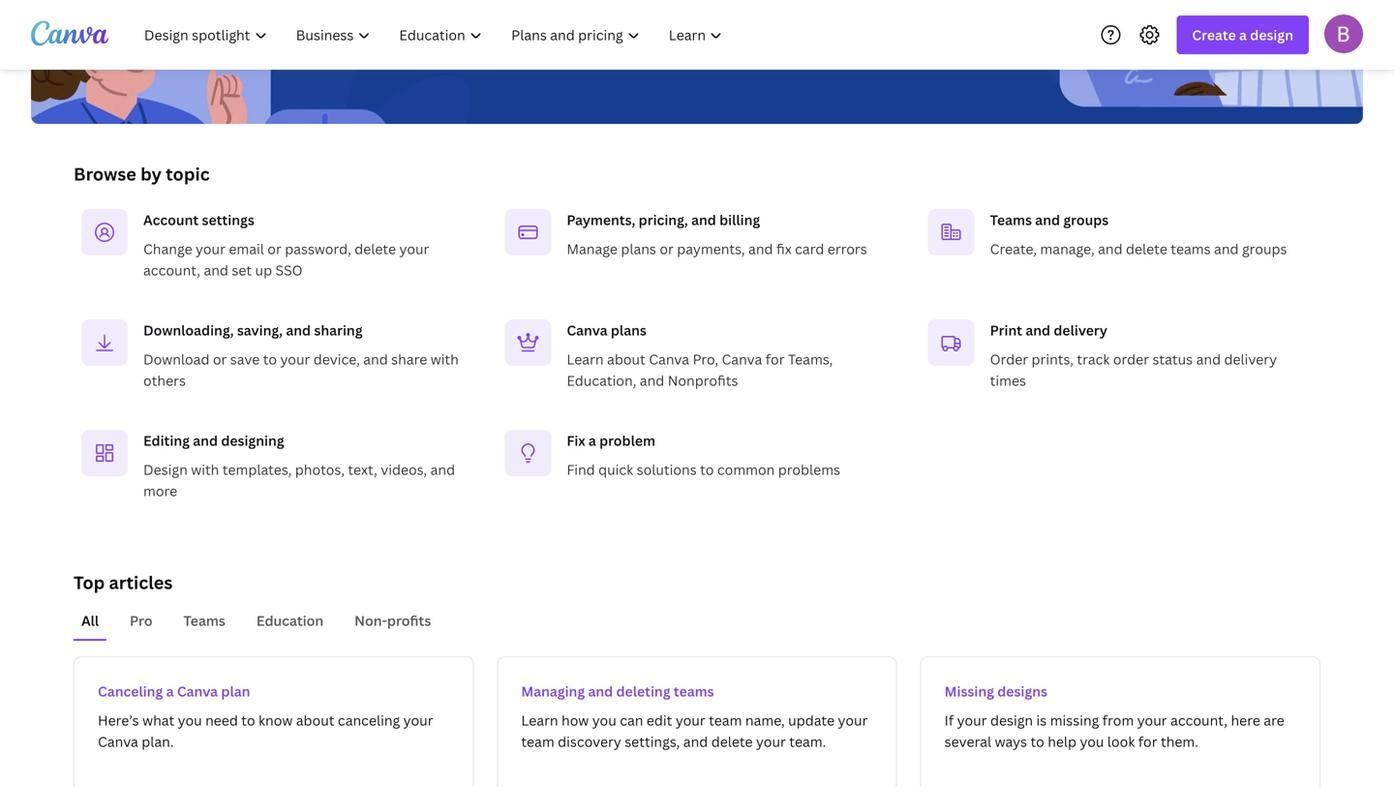 Task type: describe. For each thing, give the bounding box(es) containing it.
manage,
[[1040, 240, 1095, 258]]

all
[[81, 611, 99, 630]]

and inside the download or save to your device, and share with others
[[363, 350, 388, 368]]

know
[[259, 711, 293, 730]]

account, for here
[[1171, 711, 1228, 730]]

fix
[[567, 431, 585, 450]]

plan.
[[142, 732, 174, 751]]

several
[[945, 732, 992, 751]]

team.
[[789, 732, 826, 751]]

pro,
[[693, 350, 718, 368]]

canva left pro, on the top of page
[[649, 350, 689, 368]]

2 horizontal spatial delete
[[1126, 240, 1167, 258]]

canva up the education,
[[567, 321, 608, 339]]

and inside change your email or password, delete your account, and set up sso
[[204, 261, 228, 279]]

canva right pro, on the top of page
[[722, 350, 762, 368]]

design with templates, photos, text, videos, and more
[[143, 460, 455, 500]]

manage
[[567, 240, 618, 258]]

and inside learn how you can edit your team name, update your team discovery settings, and delete your team.
[[683, 732, 708, 751]]

status
[[1153, 350, 1193, 368]]

plans for manage
[[621, 240, 656, 258]]

a for canceling
[[166, 682, 174, 700]]

help
[[1048, 732, 1077, 751]]

share
[[391, 350, 427, 368]]

deleting
[[616, 682, 670, 700]]

from
[[1103, 711, 1134, 730]]

for inside if your design is missing from your account, here are several ways to help you look for them.
[[1138, 732, 1157, 751]]

canceling
[[338, 711, 400, 730]]

password,
[[285, 240, 351, 258]]

videos,
[[381, 460, 427, 479]]

plans for canva
[[611, 321, 647, 339]]

browse by topic
[[74, 162, 210, 186]]

pro
[[130, 611, 153, 630]]

nonprofits
[[668, 371, 738, 390]]

manage plans or payments, and fix card errors
[[567, 240, 867, 258]]

find quick solutions to common problems
[[567, 460, 840, 479]]

sharing
[[314, 321, 363, 339]]

payments,
[[567, 211, 635, 229]]

if your design is missing from your account, here are several ways to help you look for them.
[[945, 711, 1285, 751]]

top
[[74, 571, 105, 594]]

teams,
[[788, 350, 833, 368]]

your right update
[[838, 711, 868, 730]]

and inside the learn about canva pro, canva for teams, education, and nonprofits
[[640, 371, 664, 390]]

can
[[620, 711, 643, 730]]

you for can
[[592, 711, 616, 730]]

bob builder image
[[1324, 14, 1363, 53]]

your down account settings
[[196, 240, 225, 258]]

teams button
[[176, 602, 233, 639]]

change
[[143, 240, 192, 258]]

or inside change your email or password, delete your account, and set up sso
[[267, 240, 282, 258]]

edit
[[647, 711, 672, 730]]

set
[[232, 261, 252, 279]]

your inside the download or save to your device, and share with others
[[280, 350, 310, 368]]

top level navigation element
[[132, 15, 739, 54]]

settings,
[[625, 732, 680, 751]]

0 vertical spatial groups
[[1063, 211, 1109, 229]]

here's
[[98, 711, 139, 730]]

if
[[945, 711, 954, 730]]

is
[[1036, 711, 1047, 730]]

about inside here's what you need to know about canceling your canva plan.
[[296, 711, 335, 730]]

print
[[990, 321, 1022, 339]]

download
[[143, 350, 210, 368]]

payments, pricing, and billing
[[567, 211, 760, 229]]

education
[[256, 611, 324, 630]]

your right password,
[[399, 240, 429, 258]]

top articles
[[74, 571, 173, 594]]

non-
[[355, 611, 387, 630]]

browse
[[74, 162, 136, 186]]

here
[[1231, 711, 1260, 730]]

create, manage, and delete teams and groups
[[990, 240, 1287, 258]]

fix a problem
[[567, 431, 655, 450]]

templates,
[[222, 460, 292, 479]]

create
[[1192, 26, 1236, 44]]

common
[[717, 460, 775, 479]]

prints,
[[1032, 350, 1074, 368]]

times
[[990, 371, 1026, 390]]

to inside the download or save to your device, and share with others
[[263, 350, 277, 368]]

by
[[140, 162, 162, 186]]

update
[[788, 711, 835, 730]]

education button
[[249, 602, 331, 639]]

are
[[1264, 711, 1285, 730]]

text,
[[348, 460, 377, 479]]

account settings
[[143, 211, 254, 229]]

0 horizontal spatial team
[[521, 732, 554, 751]]

device,
[[313, 350, 360, 368]]

payments,
[[677, 240, 745, 258]]

need
[[205, 711, 238, 730]]

a for create
[[1239, 26, 1247, 44]]

profits
[[387, 611, 431, 630]]

teams for teams
[[184, 611, 225, 630]]

what
[[142, 711, 174, 730]]

create a design button
[[1177, 15, 1309, 54]]

download or save to your device, and share with others
[[143, 350, 459, 390]]

or inside the download or save to your device, and share with others
[[213, 350, 227, 368]]

non-profits
[[355, 611, 431, 630]]

order prints, track order status and delivery times
[[990, 350, 1277, 390]]

editing
[[143, 431, 190, 450]]

non-profits button
[[347, 602, 439, 639]]

here's what you need to know about canceling your canva plan.
[[98, 711, 433, 751]]

to inside here's what you need to know about canceling your canva plan.
[[241, 711, 255, 730]]

education,
[[567, 371, 636, 390]]

managing and deleting teams
[[521, 682, 714, 700]]



Task type: vqa. For each thing, say whether or not it's contained in the screenshot.
Graphs
no



Task type: locate. For each thing, give the bounding box(es) containing it.
1 vertical spatial delivery
[[1224, 350, 1277, 368]]

0 horizontal spatial about
[[296, 711, 335, 730]]

account,
[[143, 261, 200, 279], [1171, 711, 1228, 730]]

to left common
[[700, 460, 714, 479]]

canva inside here's what you need to know about canceling your canva plan.
[[98, 732, 138, 751]]

to down is at right bottom
[[1031, 732, 1044, 751]]

delete right manage,
[[1126, 240, 1167, 258]]

0 vertical spatial team
[[709, 711, 742, 730]]

you inside if your design is missing from your account, here are several ways to help you look for them.
[[1080, 732, 1104, 751]]

managing
[[521, 682, 585, 700]]

1 vertical spatial about
[[296, 711, 335, 730]]

design right create
[[1250, 26, 1293, 44]]

ways
[[995, 732, 1027, 751]]

0 horizontal spatial with
[[191, 460, 219, 479]]

plans down pricing,
[[621, 240, 656, 258]]

print and delivery
[[990, 321, 1107, 339]]

downloading,
[[143, 321, 234, 339]]

account, up them.
[[1171, 711, 1228, 730]]

a right fix
[[588, 431, 596, 450]]

delete inside learn how you can edit your team name, update your team discovery settings, and delete your team.
[[711, 732, 753, 751]]

learn down managing
[[521, 711, 558, 730]]

1 horizontal spatial delivery
[[1224, 350, 1277, 368]]

0 vertical spatial design
[[1250, 26, 1293, 44]]

delete right password,
[[355, 240, 396, 258]]

0 vertical spatial with
[[431, 350, 459, 368]]

0 horizontal spatial for
[[766, 350, 785, 368]]

teams inside button
[[184, 611, 225, 630]]

1 vertical spatial team
[[521, 732, 554, 751]]

teams for teams and groups
[[990, 211, 1032, 229]]

learn inside the learn about canva pro, canva for teams, education, and nonprofits
[[567, 350, 604, 368]]

problem
[[599, 431, 655, 450]]

1 horizontal spatial account,
[[1171, 711, 1228, 730]]

2 horizontal spatial a
[[1239, 26, 1247, 44]]

learn about canva pro, canva for teams, education, and nonprofits
[[567, 350, 833, 390]]

design inside dropdown button
[[1250, 26, 1293, 44]]

0 vertical spatial a
[[1239, 26, 1247, 44]]

team
[[709, 711, 742, 730], [521, 732, 554, 751]]

team left discovery
[[521, 732, 554, 751]]

account, down change
[[143, 261, 200, 279]]

1 horizontal spatial delete
[[711, 732, 753, 751]]

0 horizontal spatial teams
[[184, 611, 225, 630]]

0 vertical spatial about
[[607, 350, 646, 368]]

1 horizontal spatial team
[[709, 711, 742, 730]]

1 vertical spatial teams
[[184, 611, 225, 630]]

1 vertical spatial teams
[[674, 682, 714, 700]]

plans
[[621, 240, 656, 258], [611, 321, 647, 339]]

design for your
[[990, 711, 1033, 730]]

about inside the learn about canva pro, canva for teams, education, and nonprofits
[[607, 350, 646, 368]]

1 vertical spatial plans
[[611, 321, 647, 339]]

account
[[143, 211, 199, 229]]

about right know
[[296, 711, 335, 730]]

2 vertical spatial a
[[166, 682, 174, 700]]

with inside design with templates, photos, text, videos, and more
[[191, 460, 219, 479]]

canva up need in the left of the page
[[177, 682, 218, 700]]

more
[[143, 482, 177, 500]]

others
[[143, 371, 186, 390]]

to right save
[[263, 350, 277, 368]]

1 horizontal spatial design
[[1250, 26, 1293, 44]]

canceling a canva plan
[[98, 682, 250, 700]]

sso
[[275, 261, 303, 279]]

0 horizontal spatial delete
[[355, 240, 396, 258]]

0 vertical spatial for
[[766, 350, 785, 368]]

team left name,
[[709, 711, 742, 730]]

card
[[795, 240, 824, 258]]

1 vertical spatial a
[[588, 431, 596, 450]]

for inside the learn about canva pro, canva for teams, education, and nonprofits
[[766, 350, 785, 368]]

you for need
[[178, 711, 202, 730]]

pricing,
[[639, 211, 688, 229]]

you
[[178, 711, 202, 730], [592, 711, 616, 730], [1080, 732, 1104, 751]]

0 vertical spatial delivery
[[1054, 321, 1107, 339]]

you down missing
[[1080, 732, 1104, 751]]

create,
[[990, 240, 1037, 258]]

design inside if your design is missing from your account, here are several ways to help you look for them.
[[990, 711, 1033, 730]]

0 vertical spatial teams
[[990, 211, 1032, 229]]

with
[[431, 350, 459, 368], [191, 460, 219, 479]]

or up the up
[[267, 240, 282, 258]]

your right "edit"
[[676, 711, 705, 730]]

and
[[691, 211, 716, 229], [1035, 211, 1060, 229], [748, 240, 773, 258], [1098, 240, 1123, 258], [1214, 240, 1239, 258], [204, 261, 228, 279], [286, 321, 311, 339], [1026, 321, 1051, 339], [363, 350, 388, 368], [1196, 350, 1221, 368], [640, 371, 664, 390], [193, 431, 218, 450], [430, 460, 455, 479], [588, 682, 613, 700], [683, 732, 708, 751]]

teams up the create,
[[990, 211, 1032, 229]]

order
[[1113, 350, 1149, 368]]

0 vertical spatial teams
[[1171, 240, 1211, 258]]

with inside the download or save to your device, and share with others
[[431, 350, 459, 368]]

1 horizontal spatial you
[[592, 711, 616, 730]]

about up the education,
[[607, 350, 646, 368]]

for right look
[[1138, 732, 1157, 751]]

delivery right the status
[[1224, 350, 1277, 368]]

account, inside if your design is missing from your account, here are several ways to help you look for them.
[[1171, 711, 1228, 730]]

a up what
[[166, 682, 174, 700]]

1 horizontal spatial teams
[[990, 211, 1032, 229]]

topic
[[166, 162, 210, 186]]

track
[[1077, 350, 1110, 368]]

name,
[[745, 711, 785, 730]]

learn
[[567, 350, 604, 368], [521, 711, 558, 730]]

0 horizontal spatial or
[[213, 350, 227, 368]]

your up several
[[957, 711, 987, 730]]

0 horizontal spatial delivery
[[1054, 321, 1107, 339]]

quick
[[598, 460, 633, 479]]

1 horizontal spatial for
[[1138, 732, 1157, 751]]

you right what
[[178, 711, 202, 730]]

0 vertical spatial plans
[[621, 240, 656, 258]]

design for a
[[1250, 26, 1293, 44]]

create a design
[[1192, 26, 1293, 44]]

learn for learn about canva pro, canva for teams, education, and nonprofits
[[567, 350, 604, 368]]

learn for learn how you can edit your team name, update your team discovery settings, and delete your team.
[[521, 711, 558, 730]]

1 horizontal spatial groups
[[1242, 240, 1287, 258]]

with right share
[[431, 350, 459, 368]]

learn inside learn how you can edit your team name, update your team discovery settings, and delete your team.
[[521, 711, 558, 730]]

0 vertical spatial account,
[[143, 261, 200, 279]]

a
[[1239, 26, 1247, 44], [588, 431, 596, 450], [166, 682, 174, 700]]

learn how you can edit your team name, update your team discovery settings, and delete your team.
[[521, 711, 868, 751]]

photos,
[[295, 460, 345, 479]]

2 horizontal spatial or
[[660, 240, 674, 258]]

all button
[[74, 602, 107, 639]]

canceling
[[98, 682, 163, 700]]

account, inside change your email or password, delete your account, and set up sso
[[143, 261, 200, 279]]

delete inside change your email or password, delete your account, and set up sso
[[355, 240, 396, 258]]

your right canceling
[[403, 711, 433, 730]]

a inside dropdown button
[[1239, 26, 1247, 44]]

1 horizontal spatial learn
[[567, 350, 604, 368]]

editing and designing
[[143, 431, 284, 450]]

0 horizontal spatial teams
[[674, 682, 714, 700]]

change your email or password, delete your account, and set up sso
[[143, 240, 429, 279]]

1 horizontal spatial or
[[267, 240, 282, 258]]

0 horizontal spatial a
[[166, 682, 174, 700]]

order
[[990, 350, 1028, 368]]

for left teams,
[[766, 350, 785, 368]]

up
[[255, 261, 272, 279]]

settings
[[202, 211, 254, 229]]

delivery inside order prints, track order status and delivery times
[[1224, 350, 1277, 368]]

discovery
[[558, 732, 621, 751]]

your down name,
[[756, 732, 786, 751]]

0 horizontal spatial learn
[[521, 711, 558, 730]]

0 vertical spatial learn
[[567, 350, 604, 368]]

errors
[[828, 240, 867, 258]]

plans up the education,
[[611, 321, 647, 339]]

1 horizontal spatial with
[[431, 350, 459, 368]]

1 horizontal spatial about
[[607, 350, 646, 368]]

missing
[[945, 682, 994, 700]]

1 horizontal spatial teams
[[1171, 240, 1211, 258]]

to
[[263, 350, 277, 368], [700, 460, 714, 479], [241, 711, 255, 730], [1031, 732, 1044, 751]]

1 vertical spatial for
[[1138, 732, 1157, 751]]

account, for and
[[143, 261, 200, 279]]

about
[[607, 350, 646, 368], [296, 711, 335, 730]]

your inside here's what you need to know about canceling your canva plan.
[[403, 711, 433, 730]]

1 vertical spatial with
[[191, 460, 219, 479]]

find
[[567, 460, 595, 479]]

1 vertical spatial learn
[[521, 711, 558, 730]]

delivery
[[1054, 321, 1107, 339], [1224, 350, 1277, 368]]

saving,
[[237, 321, 283, 339]]

or left save
[[213, 350, 227, 368]]

0 horizontal spatial groups
[[1063, 211, 1109, 229]]

learn up the education,
[[567, 350, 604, 368]]

billing
[[719, 211, 760, 229]]

design
[[143, 460, 188, 479]]

delivery up track
[[1054, 321, 1107, 339]]

you inside learn how you can edit your team name, update your team discovery settings, and delete your team.
[[592, 711, 616, 730]]

or down payments, pricing, and billing in the top of the page
[[660, 240, 674, 258]]

articles
[[109, 571, 173, 594]]

0 horizontal spatial you
[[178, 711, 202, 730]]

1 horizontal spatial a
[[588, 431, 596, 450]]

design up ways
[[990, 711, 1033, 730]]

teams right pro
[[184, 611, 225, 630]]

delete down name,
[[711, 732, 753, 751]]

canva down the here's
[[98, 732, 138, 751]]

missing
[[1050, 711, 1099, 730]]

them.
[[1161, 732, 1199, 751]]

missing designs
[[945, 682, 1047, 700]]

email
[[229, 240, 264, 258]]

save
[[230, 350, 260, 368]]

0 horizontal spatial account,
[[143, 261, 200, 279]]

0 horizontal spatial design
[[990, 711, 1033, 730]]

a right create
[[1239, 26, 1247, 44]]

to right need in the left of the page
[[241, 711, 255, 730]]

problems
[[778, 460, 840, 479]]

you inside here's what you need to know about canceling your canva plan.
[[178, 711, 202, 730]]

designs
[[997, 682, 1047, 700]]

design
[[1250, 26, 1293, 44], [990, 711, 1033, 730]]

fix
[[776, 240, 792, 258]]

canva
[[567, 321, 608, 339], [649, 350, 689, 368], [722, 350, 762, 368], [177, 682, 218, 700], [98, 732, 138, 751]]

and inside design with templates, photos, text, videos, and more
[[430, 460, 455, 479]]

2 horizontal spatial you
[[1080, 732, 1104, 751]]

your right "from"
[[1137, 711, 1167, 730]]

your left device,
[[280, 350, 310, 368]]

to inside if your design is missing from your account, here are several ways to help you look for them.
[[1031, 732, 1044, 751]]

1 vertical spatial groups
[[1242, 240, 1287, 258]]

and inside order prints, track order status and delivery times
[[1196, 350, 1221, 368]]

with down editing and designing
[[191, 460, 219, 479]]

how
[[562, 711, 589, 730]]

solutions
[[637, 460, 697, 479]]

you up discovery
[[592, 711, 616, 730]]

a for fix
[[588, 431, 596, 450]]

1 vertical spatial design
[[990, 711, 1033, 730]]

teams
[[1171, 240, 1211, 258], [674, 682, 714, 700]]

1 vertical spatial account,
[[1171, 711, 1228, 730]]



